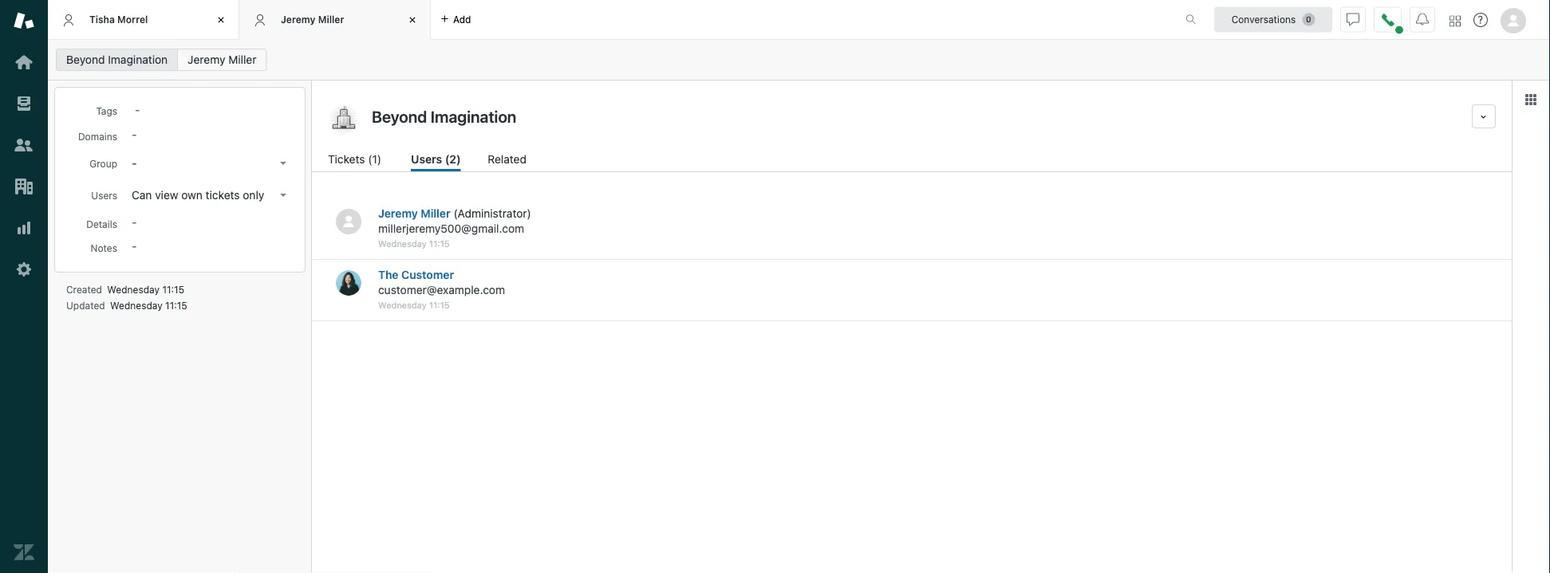 Task type: locate. For each thing, give the bounding box(es) containing it.
jeremy miller link inside secondary element
[[177, 49, 267, 71]]

(1)
[[368, 153, 381, 166]]

1 horizontal spatial close image
[[405, 12, 421, 28]]

0 vertical spatial jeremy miller
[[281, 14, 344, 25]]

(
[[454, 207, 458, 220]]

- field
[[128, 101, 293, 118]]

can
[[132, 189, 152, 202]]

2 arrow down image from the top
[[280, 194, 286, 197]]

users left '(2)'
[[411, 153, 442, 166]]

jeremy miller
[[281, 14, 344, 25], [188, 53, 257, 66]]

2 vertical spatial miller
[[421, 207, 451, 220]]

users inside users (2) "link"
[[411, 153, 442, 166]]

close image for tisha morrel
[[213, 12, 229, 28]]

arrow down image for -
[[280, 162, 286, 165]]

jeremy inside the jeremy miller ( administrator ) millerjeremy500@gmail.com wednesday 11:15
[[378, 207, 418, 220]]

wednesday
[[378, 239, 427, 249], [107, 284, 160, 295], [110, 300, 163, 311], [378, 300, 427, 311]]

jeremy miller inside tab
[[281, 14, 344, 25]]

miller
[[318, 14, 344, 25], [228, 53, 257, 66], [421, 207, 451, 220]]

0 horizontal spatial users
[[91, 190, 117, 201]]

only
[[243, 189, 264, 202]]

close image inside jeremy miller tab
[[405, 12, 421, 28]]

notifications image
[[1416, 13, 1429, 26]]

1 close image from the left
[[213, 12, 229, 28]]

0 vertical spatial miller
[[318, 14, 344, 25]]

users for users (2)
[[411, 153, 442, 166]]

conversations
[[1232, 14, 1296, 25]]

0 vertical spatial jeremy miller link
[[177, 49, 267, 71]]

1 vertical spatial users
[[91, 190, 117, 201]]

main element
[[0, 0, 48, 574]]

details
[[86, 219, 117, 230]]

2 horizontal spatial jeremy
[[378, 207, 418, 220]]

11:15
[[429, 239, 450, 249], [162, 284, 184, 295], [165, 300, 187, 311], [429, 300, 450, 311]]

imagination
[[108, 53, 168, 66]]

wednesday right created
[[107, 284, 160, 295]]

0 horizontal spatial jeremy
[[188, 53, 225, 66]]

the customer customer@example.com wednesday 11:15
[[378, 269, 505, 311]]

1 vertical spatial jeremy
[[188, 53, 225, 66]]

close image
[[213, 12, 229, 28], [405, 12, 421, 28]]

1 arrow down image from the top
[[280, 162, 286, 165]]

jeremy miller link up "-" field
[[177, 49, 267, 71]]

2 horizontal spatial miller
[[421, 207, 451, 220]]

0 horizontal spatial close image
[[213, 12, 229, 28]]

jeremy miller link
[[177, 49, 267, 71], [378, 207, 451, 220]]

11:15 inside the customer customer@example.com wednesday 11:15
[[429, 300, 450, 311]]

users
[[411, 153, 442, 166], [91, 190, 117, 201]]

tickets
[[328, 153, 365, 166]]

customer
[[401, 269, 454, 282]]

wednesday up the customer link
[[378, 239, 427, 249]]

1 vertical spatial miller
[[228, 53, 257, 66]]

reporting image
[[14, 218, 34, 239]]

0 horizontal spatial jeremy miller link
[[177, 49, 267, 71]]

wednesday down the customer link
[[378, 300, 427, 311]]

tags
[[96, 105, 117, 117]]

users up details
[[91, 190, 117, 201]]

1 horizontal spatial jeremy miller link
[[378, 207, 451, 220]]

1 horizontal spatial jeremy
[[281, 14, 316, 25]]

11:15 inside the jeremy miller ( administrator ) millerjeremy500@gmail.com wednesday 11:15
[[429, 239, 450, 249]]

apps image
[[1525, 93, 1538, 106]]

arrow down image right only
[[280, 194, 286, 197]]

1 horizontal spatial miller
[[318, 14, 344, 25]]

1 horizontal spatial users
[[411, 153, 442, 166]]

0 vertical spatial jeremy
[[281, 14, 316, 25]]

1 vertical spatial jeremy miller
[[188, 53, 257, 66]]

1 vertical spatial jeremy miller link
[[378, 207, 451, 220]]

arrow down image left tickets
[[280, 162, 286, 165]]

arrow down image inside can view own tickets only button
[[280, 194, 286, 197]]

-
[[132, 157, 137, 170]]

2 close image from the left
[[405, 12, 421, 28]]

users for users
[[91, 190, 117, 201]]

None text field
[[367, 105, 1466, 128]]

close image for jeremy miller
[[405, 12, 421, 28]]

jeremy
[[281, 14, 316, 25], [188, 53, 225, 66], [378, 207, 418, 220]]

0 horizontal spatial miller
[[228, 53, 257, 66]]

jeremy miller link up millerjeremy500@gmail.com
[[378, 207, 451, 220]]

1 horizontal spatial jeremy miller
[[281, 14, 344, 25]]

button displays agent's chat status as invisible. image
[[1347, 13, 1360, 26]]

get help image
[[1474, 13, 1488, 27]]

0 horizontal spatial jeremy miller
[[188, 53, 257, 66]]

2 vertical spatial jeremy
[[378, 207, 418, 220]]

arrow down image for can view own tickets only
[[280, 194, 286, 197]]

- button
[[127, 152, 293, 175]]

0 vertical spatial arrow down image
[[280, 162, 286, 165]]

millerjeremy500@gmail.com
[[378, 222, 524, 235]]

close image inside tisha morrel tab
[[213, 12, 229, 28]]

administrator
[[458, 207, 527, 220]]

wednesday right updated at the left bottom of page
[[110, 300, 163, 311]]

domains
[[78, 131, 117, 142]]

miller inside the jeremy miller ( administrator ) millerjeremy500@gmail.com wednesday 11:15
[[421, 207, 451, 220]]

jeremy inside jeremy miller tab
[[281, 14, 316, 25]]

can view own tickets only
[[132, 189, 264, 202]]

1 vertical spatial arrow down image
[[280, 194, 286, 197]]

view
[[155, 189, 178, 202]]

0 vertical spatial users
[[411, 153, 442, 166]]

arrow down image inside - button
[[280, 162, 286, 165]]

arrow down image
[[280, 162, 286, 165], [280, 194, 286, 197]]



Task type: describe. For each thing, give the bounding box(es) containing it.
add
[[453, 14, 471, 25]]

users (2)
[[411, 153, 461, 166]]

beyond
[[66, 53, 105, 66]]

beyond imagination
[[66, 53, 168, 66]]

wednesday inside the customer customer@example.com wednesday 11:15
[[378, 300, 427, 311]]

beyond imagination link
[[56, 49, 178, 71]]

tickets (1) link
[[328, 151, 384, 172]]

jeremy miller inside secondary element
[[188, 53, 257, 66]]

tisha
[[89, 14, 115, 25]]

the
[[378, 269, 399, 282]]

organizations image
[[14, 176, 34, 197]]

tisha morrel tab
[[48, 0, 239, 40]]

admin image
[[14, 259, 34, 280]]

)
[[527, 207, 531, 220]]

customers image
[[14, 135, 34, 156]]

zendesk image
[[14, 543, 34, 563]]

tabs tab list
[[48, 0, 1169, 40]]

(2)
[[445, 153, 461, 166]]

jeremy miller ( administrator ) millerjeremy500@gmail.com wednesday 11:15
[[378, 207, 531, 249]]

tisha morrel
[[89, 14, 148, 25]]

tickets
[[206, 189, 240, 202]]

notes
[[91, 243, 117, 254]]

add button
[[431, 0, 481, 39]]

can view own tickets only button
[[127, 184, 293, 207]]

users (2) link
[[411, 151, 461, 172]]

zendesk products image
[[1450, 16, 1461, 27]]

conversations button
[[1215, 7, 1333, 32]]

views image
[[14, 93, 34, 114]]

created
[[66, 284, 102, 295]]

secondary element
[[48, 44, 1551, 76]]

wednesday inside the jeremy miller ( administrator ) millerjeremy500@gmail.com wednesday 11:15
[[378, 239, 427, 249]]

jeremy inside jeremy miller link
[[188, 53, 225, 66]]

updated
[[66, 300, 105, 311]]

miller inside tab
[[318, 14, 344, 25]]

tickets (1)
[[328, 153, 381, 166]]

icon_org image
[[328, 105, 360, 136]]

miller inside secondary element
[[228, 53, 257, 66]]

created wednesday 11:15 updated wednesday 11:15
[[66, 284, 187, 311]]

related
[[488, 153, 527, 166]]

customer@example.com
[[378, 284, 505, 297]]

morrel
[[117, 14, 148, 25]]

the customer link
[[378, 269, 454, 282]]

related link
[[488, 151, 529, 172]]

own
[[181, 189, 203, 202]]

zendesk support image
[[14, 10, 34, 31]]

get started image
[[14, 52, 34, 73]]

group
[[90, 158, 117, 169]]

jeremy miller tab
[[239, 0, 431, 40]]



Task type: vqa. For each thing, say whether or not it's contained in the screenshot.
Test #3
no



